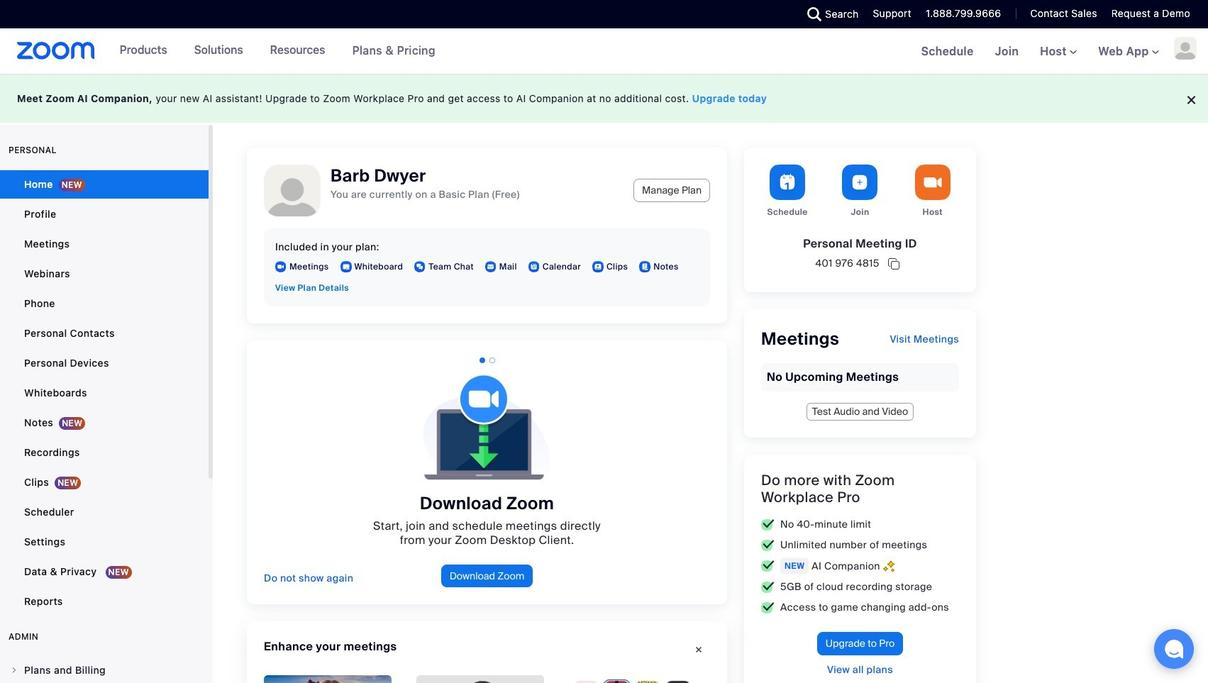 Task type: locate. For each thing, give the bounding box(es) containing it.
profile.zoom_clips image
[[592, 261, 604, 272]]

advanced feature image
[[883, 560, 894, 572]]

1 vertical spatial check box image
[[761, 602, 775, 613]]

menu item
[[0, 657, 209, 683]]

2 check box image from the top
[[761, 539, 775, 551]]

0 vertical spatial check box image
[[761, 560, 775, 572]]

1 check box image from the top
[[761, 519, 775, 530]]

profile.zoom_mail image
[[485, 261, 496, 272]]

profile.zoom_whiteboard image
[[340, 261, 352, 272]]

0 vertical spatial check box image
[[761, 519, 775, 530]]

check box image
[[761, 519, 775, 530], [761, 539, 775, 551], [761, 581, 775, 593]]

2 vertical spatial check box image
[[761, 581, 775, 593]]

3 check box image from the top
[[761, 581, 775, 593]]

banner
[[0, 28, 1208, 75]]

check box image
[[761, 560, 775, 572], [761, 602, 775, 613]]

2 check box image from the top
[[761, 602, 775, 613]]

personal menu menu
[[0, 170, 209, 617]]

1 vertical spatial check box image
[[761, 539, 775, 551]]

product information navigation
[[95, 28, 446, 74]]

host image
[[915, 165, 950, 200]]

profile.zoom_team_chat image
[[414, 261, 426, 272]]

meetings navigation
[[911, 28, 1208, 75]]

footer
[[0, 74, 1208, 123]]



Task type: describe. For each thing, give the bounding box(es) containing it.
profile.zoom_meetings image
[[275, 261, 287, 272]]

open chat image
[[1164, 639, 1184, 659]]

schedule image
[[770, 165, 805, 200]]

profile.zoom_calendar image
[[528, 261, 540, 272]]

zoom logo image
[[17, 42, 95, 60]]

profile.zoom_notes image
[[639, 261, 651, 272]]

join image
[[842, 165, 878, 200]]

1 check box image from the top
[[761, 560, 775, 572]]

avatar image
[[265, 165, 320, 221]]

right image
[[10, 666, 18, 675]]

download zoom image
[[412, 375, 562, 481]]

profile picture image
[[1174, 37, 1197, 60]]



Task type: vqa. For each thing, say whether or not it's contained in the screenshot.
application in the Recording element
no



